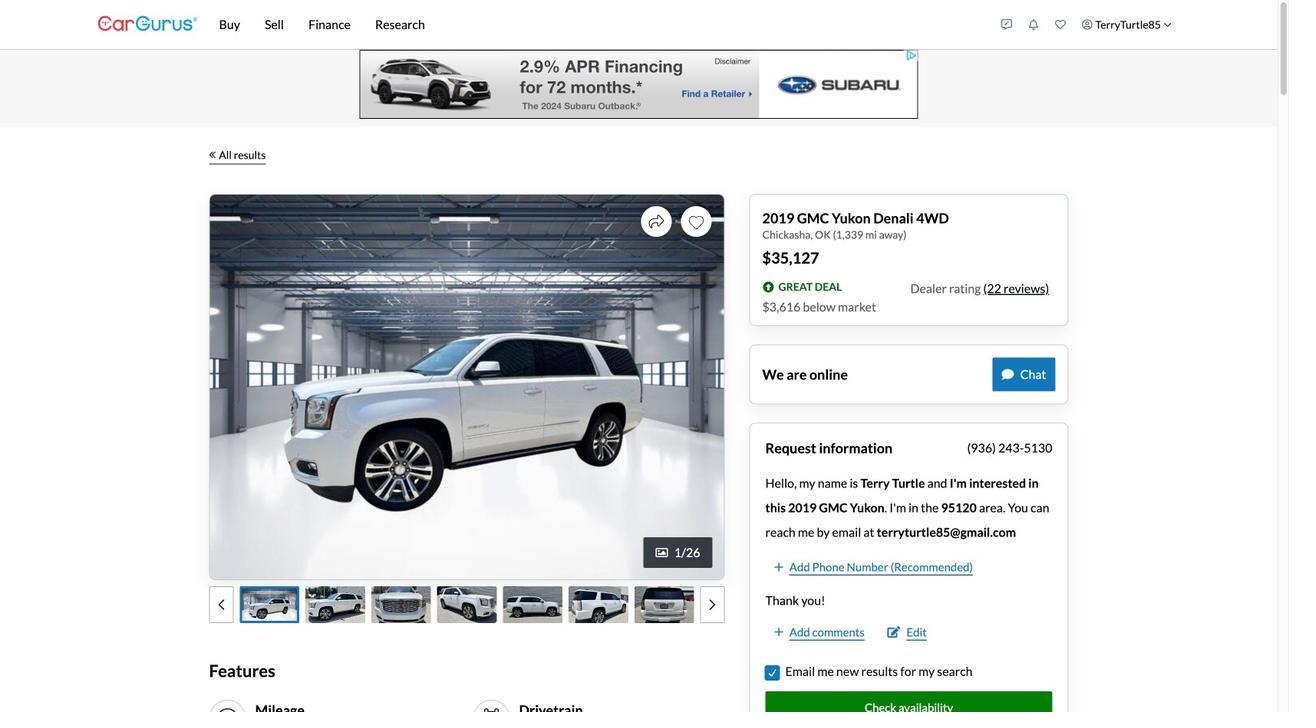 Task type: vqa. For each thing, say whether or not it's contained in the screenshot.
by
no



Task type: locate. For each thing, give the bounding box(es) containing it.
2 plus image from the top
[[775, 627, 783, 639]]

menu item
[[1074, 3, 1180, 46]]

drivetrain image
[[479, 708, 504, 713]]

view vehicle photo 4 image
[[437, 587, 497, 624]]

comment image
[[1002, 369, 1014, 381]]

None button
[[765, 667, 779, 681]]

view vehicle photo 6 image
[[569, 587, 628, 624]]

tab list
[[209, 587, 725, 624]]

menu
[[993, 3, 1180, 46]]

view vehicle photo 2 image
[[306, 587, 365, 624]]

advertisement element
[[360, 50, 918, 119]]

share image
[[649, 214, 664, 229]]

image image
[[656, 547, 668, 559]]

1 plus image from the top
[[775, 562, 783, 574]]

vehicle full photo image
[[210, 195, 724, 581]]

chevron down image
[[1164, 21, 1172, 29]]

open notifications image
[[1028, 19, 1039, 30]]

user icon image
[[1082, 19, 1093, 30]]

view vehicle photo 7 image
[[634, 587, 694, 624]]

add a car review image
[[1001, 19, 1012, 30]]

edit image
[[887, 627, 900, 639]]

0 vertical spatial plus image
[[775, 562, 783, 574]]

menu bar
[[198, 0, 993, 49]]

1 vertical spatial plus image
[[775, 627, 783, 639]]

plus image
[[775, 562, 783, 574], [775, 627, 783, 639]]



Task type: describe. For each thing, give the bounding box(es) containing it.
prev page image
[[218, 599, 224, 612]]

chevron double left image
[[209, 151, 216, 159]]

view vehicle photo 1 image
[[240, 587, 299, 624]]

view vehicle photo 3 image
[[371, 587, 431, 624]]

saved cars image
[[1055, 19, 1066, 30]]

view vehicle photo 5 image
[[503, 587, 563, 624]]

mileage image
[[215, 708, 240, 713]]

next page image
[[709, 599, 716, 612]]



